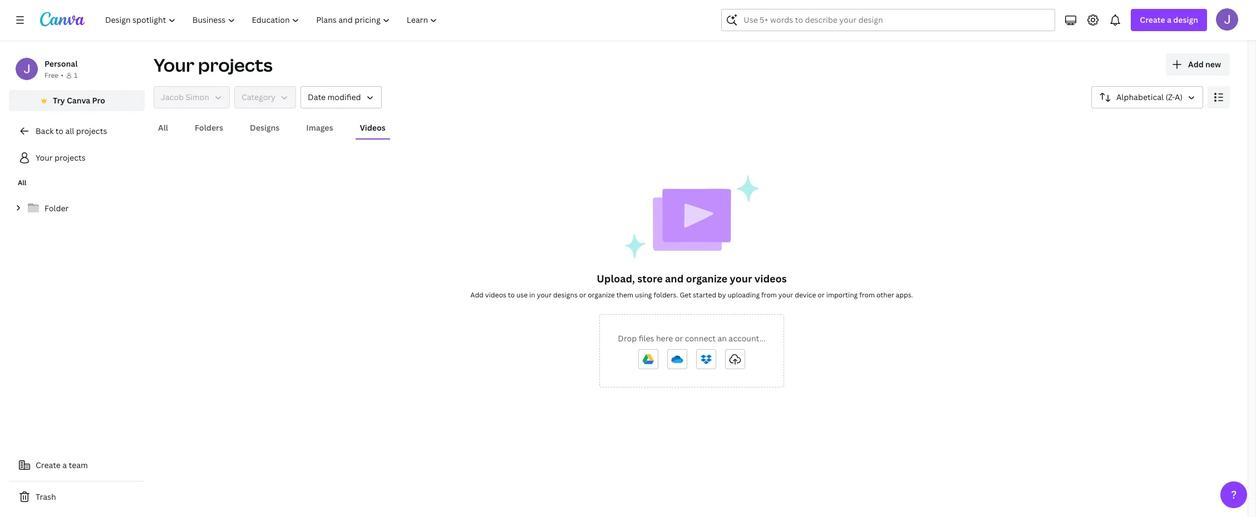 Task type: locate. For each thing, give the bounding box(es) containing it.
0 horizontal spatial a
[[63, 461, 67, 471]]

0 vertical spatial videos
[[755, 272, 787, 286]]

organize up started
[[686, 272, 728, 286]]

create inside create a design dropdown button
[[1141, 14, 1166, 25]]

a inside button
[[63, 461, 67, 471]]

2 from from the left
[[860, 291, 875, 300]]

1 horizontal spatial videos
[[755, 272, 787, 286]]

drop
[[618, 334, 637, 344]]

1
[[74, 71, 78, 80]]

1 horizontal spatial a
[[1168, 14, 1172, 25]]

all inside all button
[[158, 123, 168, 133]]

or right device
[[818, 291, 825, 300]]

add left new
[[1189, 59, 1204, 70]]

your right in
[[537, 291, 552, 300]]

a for design
[[1168, 14, 1172, 25]]

1 vertical spatial videos
[[485, 291, 507, 300]]

a left team
[[63, 461, 67, 471]]

1 vertical spatial to
[[508, 291, 515, 300]]

upload, store and organize your videos add videos to use in your designs or organize them using folders. get started by uploading from your device or importing from other apps.
[[471, 272, 914, 300]]

1 horizontal spatial create
[[1141, 14, 1166, 25]]

create
[[1141, 14, 1166, 25], [36, 461, 61, 471]]

importing
[[827, 291, 858, 300]]

1 horizontal spatial from
[[860, 291, 875, 300]]

0 horizontal spatial videos
[[485, 291, 507, 300]]

1 vertical spatial organize
[[588, 291, 615, 300]]

1 vertical spatial add
[[471, 291, 484, 300]]

your projects up simon
[[154, 53, 273, 77]]

pro
[[92, 95, 105, 106]]

date modified
[[308, 92, 361, 102]]

Sort by button
[[1092, 86, 1204, 109]]

your projects
[[154, 53, 273, 77], [36, 153, 86, 163]]

designs button
[[246, 117, 284, 139]]

1 vertical spatial projects
[[76, 126, 107, 136]]

create left design
[[1141, 14, 1166, 25]]

your
[[154, 53, 195, 77], [36, 153, 53, 163]]

organize down upload,
[[588, 291, 615, 300]]

create left team
[[36, 461, 61, 471]]

0 vertical spatial all
[[158, 123, 168, 133]]

1 horizontal spatial to
[[508, 291, 515, 300]]

create a team
[[36, 461, 88, 471]]

organize
[[686, 272, 728, 286], [588, 291, 615, 300]]

1 vertical spatial all
[[18, 178, 26, 188]]

or right designs
[[580, 291, 587, 300]]

0 vertical spatial your
[[154, 53, 195, 77]]

uploading
[[728, 291, 760, 300]]

team
[[69, 461, 88, 471]]

1 vertical spatial a
[[63, 461, 67, 471]]

apps.
[[896, 291, 914, 300]]

1 vertical spatial your projects
[[36, 153, 86, 163]]

your down the back
[[36, 153, 53, 163]]

1 horizontal spatial or
[[675, 334, 683, 344]]

add
[[1189, 59, 1204, 70], [471, 291, 484, 300]]

create a team button
[[9, 455, 145, 477]]

0 vertical spatial your projects
[[154, 53, 273, 77]]

create a design button
[[1132, 9, 1208, 31]]

designs
[[250, 123, 280, 133]]

a for team
[[63, 461, 67, 471]]

get
[[680, 291, 692, 300]]

to left use
[[508, 291, 515, 300]]

0 horizontal spatial create
[[36, 461, 61, 471]]

1 vertical spatial create
[[36, 461, 61, 471]]

category
[[242, 92, 276, 102]]

try canva pro
[[53, 95, 105, 106]]

1 horizontal spatial add
[[1189, 59, 1204, 70]]

1 from from the left
[[762, 291, 777, 300]]

videos
[[755, 272, 787, 286], [485, 291, 507, 300]]

a
[[1168, 14, 1172, 25], [63, 461, 67, 471]]

projects right all
[[76, 126, 107, 136]]

2 horizontal spatial your
[[779, 291, 794, 300]]

or right here
[[675, 334, 683, 344]]

from right uploading
[[762, 291, 777, 300]]

your up uploading
[[730, 272, 753, 286]]

your up the jacob
[[154, 53, 195, 77]]

0 horizontal spatial your
[[36, 153, 53, 163]]

videos left use
[[485, 291, 507, 300]]

folders button
[[190, 117, 228, 139]]

all
[[158, 123, 168, 133], [18, 178, 26, 188]]

1 horizontal spatial your projects
[[154, 53, 273, 77]]

from
[[762, 291, 777, 300], [860, 291, 875, 300]]

0 horizontal spatial all
[[18, 178, 26, 188]]

videos button
[[356, 117, 390, 139]]

folder link
[[9, 197, 145, 221]]

0 vertical spatial to
[[55, 126, 63, 136]]

create for create a team
[[36, 461, 61, 471]]

all
[[65, 126, 74, 136]]

and
[[666, 272, 684, 286]]

to
[[55, 126, 63, 136], [508, 291, 515, 300]]

canva
[[67, 95, 90, 106]]

videos up uploading
[[755, 272, 787, 286]]

1 vertical spatial your
[[36, 153, 53, 163]]

a)
[[1176, 92, 1183, 102]]

design
[[1174, 14, 1199, 25]]

trash
[[36, 492, 56, 503]]

Date modified button
[[301, 86, 382, 109]]

0 vertical spatial add
[[1189, 59, 1204, 70]]

0 vertical spatial create
[[1141, 14, 1166, 25]]

your left device
[[779, 291, 794, 300]]

projects up category
[[198, 53, 273, 77]]

from left other
[[860, 291, 875, 300]]

Search search field
[[744, 9, 1034, 31]]

your projects down all
[[36, 153, 86, 163]]

jacob
[[161, 92, 184, 102]]

0 horizontal spatial add
[[471, 291, 484, 300]]

your
[[730, 272, 753, 286], [537, 291, 552, 300], [779, 291, 794, 300]]

drop files here or connect an account...
[[618, 334, 766, 344]]

0 vertical spatial a
[[1168, 14, 1172, 25]]

a inside dropdown button
[[1168, 14, 1172, 25]]

your projects link
[[9, 147, 145, 169]]

try
[[53, 95, 65, 106]]

create a design
[[1141, 14, 1199, 25]]

add inside dropdown button
[[1189, 59, 1204, 70]]

1 horizontal spatial organize
[[686, 272, 728, 286]]

jacob simon
[[161, 92, 209, 102]]

add left use
[[471, 291, 484, 300]]

back to all projects link
[[9, 120, 145, 143]]

projects down all
[[55, 153, 86, 163]]

device
[[795, 291, 817, 300]]

store
[[638, 272, 663, 286]]

them
[[617, 291, 634, 300]]

designs
[[554, 291, 578, 300]]

in
[[530, 291, 536, 300]]

create inside create a team button
[[36, 461, 61, 471]]

1 horizontal spatial all
[[158, 123, 168, 133]]

to left all
[[55, 126, 63, 136]]

a left design
[[1168, 14, 1172, 25]]

back to all projects
[[36, 126, 107, 136]]

Owner button
[[154, 86, 230, 109]]

0 horizontal spatial or
[[580, 291, 587, 300]]

2 vertical spatial projects
[[55, 153, 86, 163]]

projects
[[198, 53, 273, 77], [76, 126, 107, 136], [55, 153, 86, 163]]

trash link
[[9, 487, 145, 509]]

alphabetical (z-a)
[[1117, 92, 1183, 102]]

None search field
[[722, 9, 1056, 31]]

•
[[61, 71, 63, 80]]

other
[[877, 291, 895, 300]]

or
[[580, 291, 587, 300], [818, 291, 825, 300], [675, 334, 683, 344]]

using
[[635, 291, 652, 300]]

0 horizontal spatial from
[[762, 291, 777, 300]]



Task type: describe. For each thing, give the bounding box(es) containing it.
by
[[718, 291, 726, 300]]

free
[[45, 71, 59, 80]]

Category button
[[234, 86, 296, 109]]

1 horizontal spatial your
[[154, 53, 195, 77]]

all button
[[154, 117, 173, 139]]

2 horizontal spatial or
[[818, 291, 825, 300]]

add new
[[1189, 59, 1222, 70]]

account...
[[729, 334, 766, 344]]

0 horizontal spatial to
[[55, 126, 63, 136]]

here
[[656, 334, 673, 344]]

alphabetical
[[1117, 92, 1164, 102]]

started
[[693, 291, 717, 300]]

files
[[639, 334, 655, 344]]

top level navigation element
[[98, 9, 447, 31]]

images
[[306, 123, 333, 133]]

0 horizontal spatial your
[[537, 291, 552, 300]]

free •
[[45, 71, 63, 80]]

folders
[[195, 123, 223, 133]]

personal
[[45, 58, 78, 69]]

folders.
[[654, 291, 679, 300]]

0 horizontal spatial your projects
[[36, 153, 86, 163]]

simon
[[186, 92, 209, 102]]

back
[[36, 126, 54, 136]]

0 horizontal spatial organize
[[588, 291, 615, 300]]

to inside upload, store and organize your videos add videos to use in your designs or organize them using folders. get started by uploading from your device or importing from other apps.
[[508, 291, 515, 300]]

create for create a design
[[1141, 14, 1166, 25]]

upload,
[[597, 272, 635, 286]]

folder
[[45, 203, 69, 214]]

new
[[1206, 59, 1222, 70]]

add inside upload, store and organize your videos add videos to use in your designs or organize them using folders. get started by uploading from your device or importing from other apps.
[[471, 291, 484, 300]]

connect
[[685, 334, 716, 344]]

1 horizontal spatial your
[[730, 272, 753, 286]]

use
[[517, 291, 528, 300]]

an
[[718, 334, 727, 344]]

modified
[[328, 92, 361, 102]]

try canva pro button
[[9, 90, 145, 111]]

(z-
[[1166, 92, 1176, 102]]

0 vertical spatial projects
[[198, 53, 273, 77]]

images button
[[302, 117, 338, 139]]

date
[[308, 92, 326, 102]]

jacob simon image
[[1217, 8, 1239, 31]]

add new button
[[1167, 53, 1231, 76]]

videos
[[360, 123, 386, 133]]

0 vertical spatial organize
[[686, 272, 728, 286]]



Task type: vqa. For each thing, say whether or not it's contained in the screenshot.
"– –" number field
no



